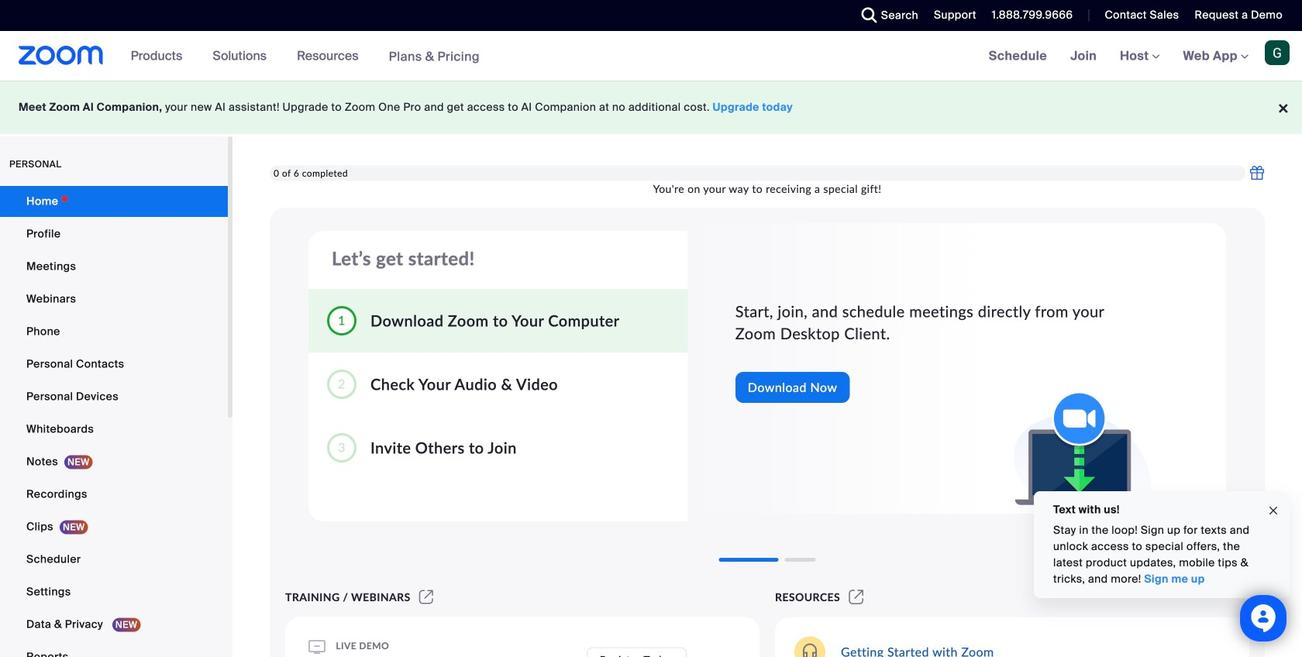 Task type: locate. For each thing, give the bounding box(es) containing it.
1 horizontal spatial window new image
[[847, 591, 867, 604]]

personal menu menu
[[0, 186, 228, 658]]

zoom logo image
[[19, 46, 104, 65]]

0 horizontal spatial window new image
[[417, 591, 436, 604]]

profile picture image
[[1266, 40, 1290, 65]]

footer
[[0, 81, 1303, 134]]

2 window new image from the left
[[847, 591, 867, 604]]

banner
[[0, 31, 1303, 82]]

window new image
[[417, 591, 436, 604], [847, 591, 867, 604]]



Task type: vqa. For each thing, say whether or not it's contained in the screenshot.
Profile Picture
yes



Task type: describe. For each thing, give the bounding box(es) containing it.
product information navigation
[[119, 31, 492, 82]]

close image
[[1268, 502, 1280, 520]]

1 window new image from the left
[[417, 591, 436, 604]]

meetings navigation
[[978, 31, 1303, 82]]



